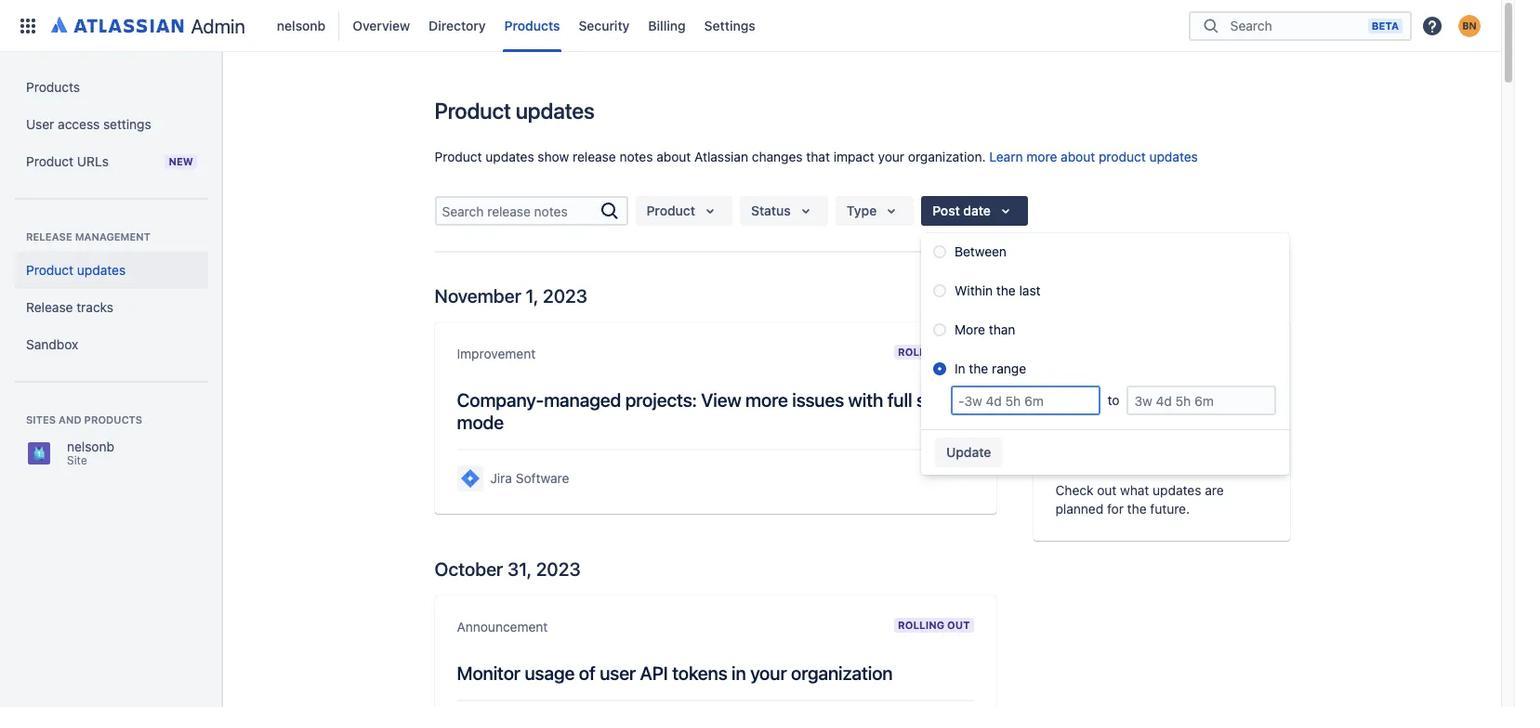 Task type: locate. For each thing, give the bounding box(es) containing it.
product down user on the top of page
[[26, 153, 74, 169]]

are
[[1205, 482, 1224, 498]]

updates left show
[[486, 149, 534, 165]]

about
[[657, 149, 691, 165], [1061, 149, 1096, 165]]

2023
[[543, 285, 588, 307], [536, 559, 581, 580]]

1 horizontal spatial more
[[1027, 149, 1058, 165]]

settings
[[705, 17, 756, 33]]

products
[[505, 17, 560, 33], [26, 79, 80, 95]]

1 horizontal spatial product updates
[[435, 98, 595, 124]]

2023 right 1, on the left top of the page
[[543, 285, 588, 307]]

1 rolling from the top
[[898, 346, 945, 358]]

0 vertical spatial nelsonb
[[277, 17, 326, 33]]

1 horizontal spatial products
[[505, 17, 560, 33]]

1 vertical spatial products
[[26, 79, 80, 95]]

2023 for november 1, 2023
[[543, 285, 588, 307]]

0 vertical spatial products link
[[499, 11, 566, 40]]

2 release from the top
[[26, 299, 73, 315]]

november 1, 2023
[[435, 285, 588, 307]]

1 horizontal spatial nelsonb
[[277, 17, 326, 33]]

0 vertical spatial your
[[878, 149, 905, 165]]

more right view
[[746, 390, 788, 411]]

release left 'management'
[[26, 231, 72, 243]]

updates up future.
[[1153, 482, 1202, 498]]

1 vertical spatial the
[[969, 361, 989, 377]]

0 horizontal spatial products link
[[15, 69, 208, 106]]

0 horizontal spatial your
[[751, 663, 787, 684]]

atlassian image
[[51, 13, 184, 35], [51, 13, 184, 35]]

post date
[[933, 203, 991, 219]]

product up release tracks
[[26, 262, 74, 278]]

company-managed projects: view more issues with full screen mode
[[457, 390, 973, 433]]

product
[[435, 98, 511, 124], [435, 149, 482, 165], [26, 153, 74, 169], [647, 203, 696, 219], [26, 262, 74, 278]]

planned
[[1056, 501, 1104, 517]]

tokens
[[672, 663, 728, 684]]

0 vertical spatial out
[[948, 346, 970, 358]]

0 vertical spatial the
[[997, 283, 1016, 298]]

date
[[964, 203, 991, 219]]

new
[[169, 155, 193, 167]]

product right search image
[[647, 203, 696, 219]]

1 vertical spatial out
[[948, 619, 970, 631]]

rolling
[[898, 346, 945, 358], [898, 619, 945, 631]]

1 vertical spatial more
[[746, 390, 788, 411]]

more inside company-managed projects: view more issues with full screen mode
[[746, 390, 788, 411]]

2023 right "31," on the bottom left of page
[[536, 559, 581, 580]]

1 vertical spatial release
[[26, 299, 73, 315]]

management
[[75, 231, 151, 243]]

release tracks
[[26, 299, 113, 315]]

2023 for october 31, 2023
[[536, 559, 581, 580]]

product inside popup button
[[647, 203, 696, 219]]

organization
[[791, 663, 893, 684]]

0 horizontal spatial product updates
[[26, 262, 126, 278]]

announcement
[[457, 619, 548, 635]]

last
[[1020, 283, 1041, 298]]

rolling out
[[898, 346, 970, 358], [898, 619, 970, 631]]

1 vertical spatial products link
[[15, 69, 208, 106]]

range
[[992, 361, 1027, 377]]

0 vertical spatial products
[[505, 17, 560, 33]]

the
[[997, 283, 1016, 298], [969, 361, 989, 377], [1128, 501, 1147, 517]]

rolling for organization
[[898, 619, 945, 631]]

product button
[[636, 196, 733, 226]]

1 release from the top
[[26, 231, 72, 243]]

2 horizontal spatial the
[[1128, 501, 1147, 517]]

november
[[435, 285, 522, 307]]

0 vertical spatial rolling out
[[898, 346, 970, 358]]

None radio
[[934, 285, 947, 298], [934, 324, 947, 337], [934, 363, 947, 376], [934, 285, 947, 298], [934, 324, 947, 337], [934, 363, 947, 376]]

1 horizontal spatial the
[[997, 283, 1016, 298]]

release management
[[26, 231, 151, 243]]

product down the "directory" link
[[435, 98, 511, 124]]

products link
[[499, 11, 566, 40], [15, 69, 208, 106]]

products link left security 'link'
[[499, 11, 566, 40]]

directory
[[429, 17, 486, 33]]

0 vertical spatial release
[[26, 231, 72, 243]]

nelsonb left overview
[[277, 17, 326, 33]]

sites
[[26, 414, 56, 426]]

global navigation element
[[11, 0, 1189, 52]]

monitor usage of user api tokens in your organization
[[457, 663, 893, 684]]

nelsonb for nelsonb site
[[67, 439, 114, 455]]

release for release tracks
[[26, 299, 73, 315]]

about left product
[[1061, 149, 1096, 165]]

3w 4d 5h 6m field
[[1129, 388, 1275, 414]]

your right impact
[[878, 149, 905, 165]]

0 horizontal spatial the
[[969, 361, 989, 377]]

settings
[[103, 116, 151, 132]]

the left last
[[997, 283, 1016, 298]]

products link up settings
[[15, 69, 208, 106]]

1,
[[526, 285, 539, 307]]

product updates link
[[15, 252, 208, 289]]

overview
[[353, 17, 410, 33]]

2 out from the top
[[948, 619, 970, 631]]

about right notes on the top left of page
[[657, 149, 691, 165]]

to
[[1108, 392, 1120, 408]]

release
[[573, 149, 616, 165]]

1 vertical spatial 2023
[[536, 559, 581, 580]]

the down what
[[1128, 501, 1147, 517]]

0 vertical spatial 2023
[[543, 285, 588, 307]]

nelsonb down sites and products
[[67, 439, 114, 455]]

billing link
[[643, 11, 692, 40]]

updates inside check out what updates are planned for the future.
[[1153, 482, 1202, 498]]

None radio
[[934, 245, 947, 259]]

0 horizontal spatial about
[[657, 149, 691, 165]]

october
[[435, 559, 503, 580]]

product updates down release management
[[26, 262, 126, 278]]

post
[[933, 203, 960, 219]]

products
[[84, 414, 142, 426]]

1 horizontal spatial about
[[1061, 149, 1096, 165]]

Search text field
[[437, 198, 598, 224]]

screen
[[917, 390, 973, 411]]

-3w 4d 5h 6m field
[[953, 388, 1099, 414]]

0 vertical spatial rolling
[[898, 346, 945, 358]]

of
[[579, 663, 596, 684]]

2 rolling out from the top
[[898, 619, 970, 631]]

2 vertical spatial the
[[1128, 501, 1147, 517]]

1 vertical spatial nelsonb
[[67, 439, 114, 455]]

usage
[[525, 663, 575, 684]]

2 about from the left
[[1061, 149, 1096, 165]]

projects:
[[626, 390, 697, 411]]

updates down 'management'
[[77, 262, 126, 278]]

2 rolling from the top
[[898, 619, 945, 631]]

1 vertical spatial product updates
[[26, 262, 126, 278]]

release up sandbox
[[26, 299, 73, 315]]

update button
[[935, 438, 1003, 468]]

more
[[1027, 149, 1058, 165], [746, 390, 788, 411]]

improvement
[[457, 346, 536, 362]]

1 rolling out from the top
[[898, 346, 970, 358]]

jira software image
[[459, 468, 481, 490], [459, 468, 481, 490]]

for
[[1107, 501, 1124, 517]]

nelsonb
[[277, 17, 326, 33], [67, 439, 114, 455]]

release
[[26, 231, 72, 243], [26, 299, 73, 315]]

future.
[[1151, 501, 1190, 517]]

updates
[[516, 98, 595, 124], [486, 149, 534, 165], [1150, 149, 1198, 165], [77, 262, 126, 278], [1153, 482, 1202, 498]]

1 vertical spatial rolling
[[898, 619, 945, 631]]

0 horizontal spatial more
[[746, 390, 788, 411]]

products left security
[[505, 17, 560, 33]]

your right in
[[751, 663, 787, 684]]

1 out from the top
[[948, 346, 970, 358]]

sandbox link
[[15, 326, 208, 364]]

more right learn
[[1027, 149, 1058, 165]]

learn
[[990, 149, 1023, 165]]

out
[[1097, 482, 1117, 498]]

your
[[878, 149, 905, 165], [751, 663, 787, 684]]

0 horizontal spatial products
[[26, 79, 80, 95]]

release for release management
[[26, 231, 72, 243]]

admin
[[191, 14, 245, 37]]

products up user on the top of page
[[26, 79, 80, 95]]

search image
[[598, 200, 621, 222]]

type button
[[836, 196, 914, 226]]

rolling for screen
[[898, 346, 945, 358]]

product updates up show
[[435, 98, 595, 124]]

learn more about product updates link
[[990, 149, 1198, 165]]

the right in
[[969, 361, 989, 377]]

nelsonb inside global navigation element
[[277, 17, 326, 33]]

product up search text field
[[435, 149, 482, 165]]

post date button
[[922, 196, 1028, 226]]

type
[[847, 203, 877, 219]]

1 horizontal spatial products link
[[499, 11, 566, 40]]

in
[[955, 361, 966, 377]]

0 horizontal spatial nelsonb
[[67, 439, 114, 455]]

1 vertical spatial rolling out
[[898, 619, 970, 631]]

between
[[955, 244, 1007, 259]]

0 vertical spatial product updates
[[435, 98, 595, 124]]



Task type: vqa. For each thing, say whether or not it's contained in the screenshot.
TO
yes



Task type: describe. For each thing, give the bounding box(es) containing it.
0 vertical spatial more
[[1027, 149, 1058, 165]]

impact
[[834, 149, 875, 165]]

beta
[[1372, 19, 1399, 31]]

settings link
[[699, 11, 761, 40]]

than
[[989, 322, 1016, 338]]

products inside global navigation element
[[505, 17, 560, 33]]

nelsonb for nelsonb
[[277, 17, 326, 33]]

within
[[955, 283, 993, 298]]

mode
[[457, 412, 504, 433]]

issues
[[792, 390, 844, 411]]

changes
[[752, 149, 803, 165]]

toggle navigation image
[[205, 74, 245, 112]]

nelsonb link
[[271, 11, 331, 40]]

updates up show
[[516, 98, 595, 124]]

and
[[59, 414, 81, 426]]

what
[[1121, 482, 1150, 498]]

help icon image
[[1422, 14, 1444, 37]]

within the last
[[955, 283, 1041, 298]]

check
[[1056, 482, 1094, 498]]

the for in
[[969, 361, 989, 377]]

sandbox
[[26, 337, 78, 352]]

api
[[640, 663, 668, 684]]

1 vertical spatial your
[[751, 663, 787, 684]]

urls
[[77, 153, 109, 169]]

sites and products
[[26, 414, 142, 426]]

status button
[[740, 196, 828, 226]]

product urls
[[26, 153, 109, 169]]

security
[[579, 17, 630, 33]]

jira software
[[491, 471, 569, 486]]

directory link
[[423, 11, 492, 40]]

monitor
[[457, 663, 521, 684]]

with
[[849, 390, 884, 411]]

in the range
[[955, 361, 1027, 377]]

out for organization
[[948, 619, 970, 631]]

software
[[516, 471, 569, 486]]

Search field
[[1225, 9, 1369, 42]]

appswitcher icon image
[[17, 14, 39, 37]]

rolling out for screen
[[898, 346, 970, 358]]

view
[[701, 390, 742, 411]]

in
[[732, 663, 746, 684]]

notes
[[620, 149, 653, 165]]

1 about from the left
[[657, 149, 691, 165]]

out for screen
[[948, 346, 970, 358]]

access
[[58, 116, 100, 132]]

check out what updates are planned for the future. link
[[1034, 323, 1290, 541]]

october 31, 2023
[[435, 559, 581, 580]]

atlassian
[[695, 149, 749, 165]]

search icon image
[[1200, 16, 1223, 35]]

the inside check out what updates are planned for the future.
[[1128, 501, 1147, 517]]

check out what updates are planned for the future.
[[1056, 482, 1224, 517]]

show
[[538, 149, 569, 165]]

managed
[[544, 390, 621, 411]]

product
[[1099, 149, 1146, 165]]

1 horizontal spatial your
[[878, 149, 905, 165]]

product updates show release notes about atlassian changes that impact your organization. learn more about product updates
[[435, 149, 1198, 165]]

admin banner
[[0, 0, 1502, 52]]

the for within
[[997, 283, 1016, 298]]

open datetime selection image
[[995, 200, 1017, 222]]

jira
[[491, 471, 512, 486]]

nelsonb site
[[67, 439, 114, 468]]

billing
[[649, 17, 686, 33]]

status
[[751, 203, 791, 219]]

user access settings link
[[15, 106, 208, 143]]

31,
[[508, 559, 532, 580]]

company-
[[457, 390, 544, 411]]

organization.
[[908, 149, 986, 165]]

updates right product
[[1150, 149, 1198, 165]]

products link inside global navigation element
[[499, 11, 566, 40]]

that
[[807, 149, 830, 165]]

more than
[[955, 322, 1016, 338]]

account image
[[1459, 14, 1481, 37]]

full
[[888, 390, 913, 411]]

release tracks link
[[15, 289, 208, 326]]

rolling out for organization
[[898, 619, 970, 631]]

tracks
[[76, 299, 113, 315]]

security link
[[573, 11, 635, 40]]

user
[[600, 663, 636, 684]]

admin link
[[45, 11, 253, 40]]

user access settings
[[26, 116, 151, 132]]

more
[[955, 322, 986, 338]]

user
[[26, 116, 54, 132]]

site
[[67, 454, 87, 468]]

overview link
[[347, 11, 416, 40]]



